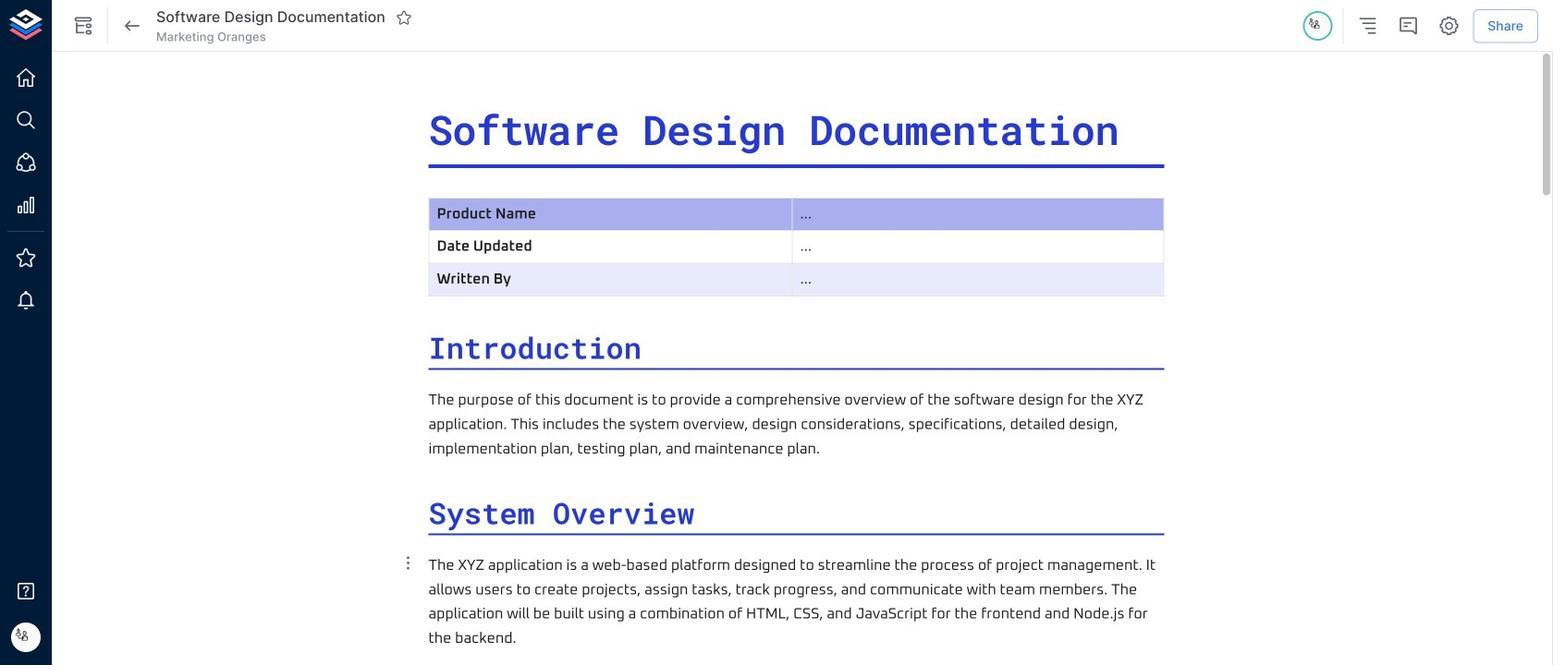 Task type: locate. For each thing, give the bounding box(es) containing it.
show wiki image
[[72, 15, 94, 37]]

favorite image
[[396, 9, 412, 26]]

table of contents image
[[1357, 15, 1379, 37]]

settings image
[[1438, 15, 1461, 37]]



Task type: describe. For each thing, give the bounding box(es) containing it.
comments image
[[1398, 15, 1420, 37]]

ruby anderson image
[[1305, 13, 1331, 39]]

go back image
[[121, 15, 143, 37]]



Task type: vqa. For each thing, say whether or not it's contained in the screenshot.
fourth help IMAGE from the bottom
no



